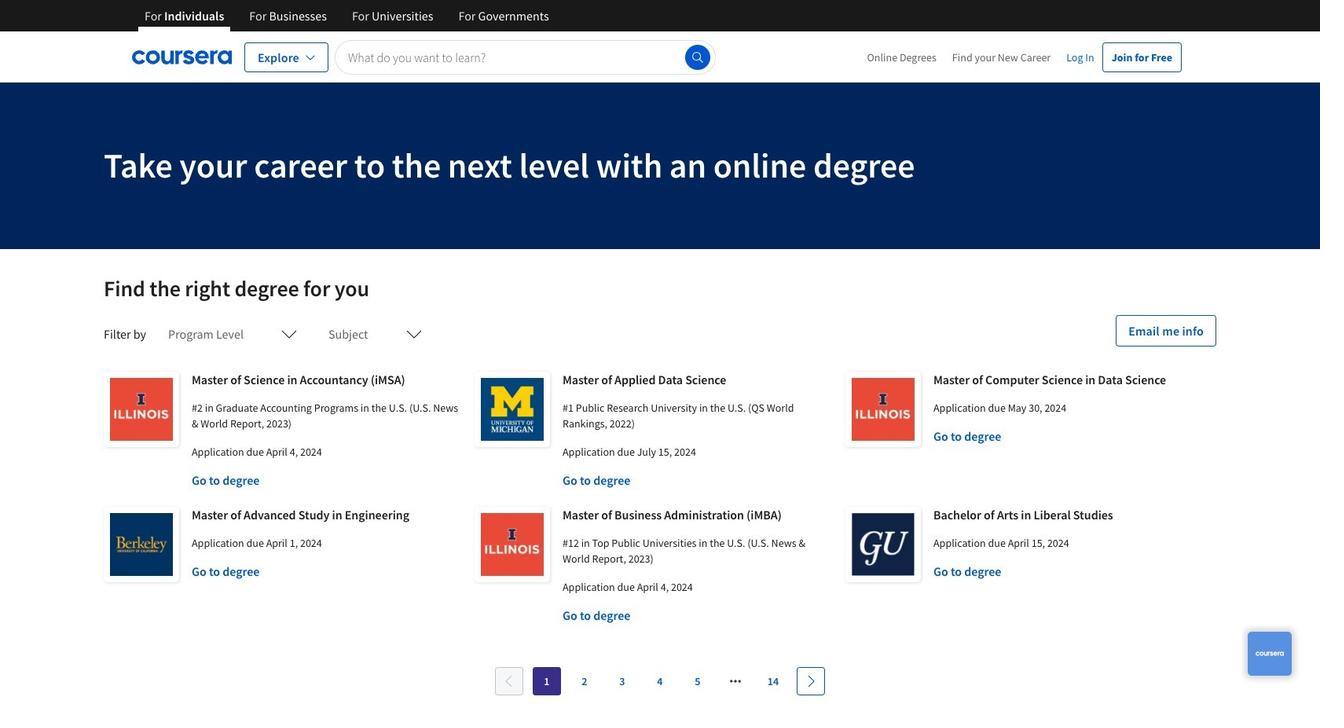 Task type: locate. For each thing, give the bounding box(es) containing it.
None search field
[[335, 40, 716, 74]]

university of california, berkeley image
[[104, 507, 179, 583]]

What do you want to learn? text field
[[335, 40, 716, 74]]

university of michigan image
[[475, 372, 550, 447]]

university of illinois at urbana-champaign image
[[104, 372, 179, 447], [846, 372, 921, 447], [475, 507, 550, 583]]

banner navigation
[[132, 0, 562, 31]]

go to next page image
[[805, 675, 818, 688]]



Task type: describe. For each thing, give the bounding box(es) containing it.
0 horizontal spatial university of illinois at urbana-champaign image
[[104, 372, 179, 447]]

1 horizontal spatial university of illinois at urbana-champaign image
[[475, 507, 550, 583]]

coursera image
[[132, 44, 232, 70]]

georgetown university image
[[846, 507, 921, 583]]

2 horizontal spatial university of illinois at urbana-champaign image
[[846, 372, 921, 447]]



Task type: vqa. For each thing, say whether or not it's contained in the screenshot.
"coursera" image
yes



